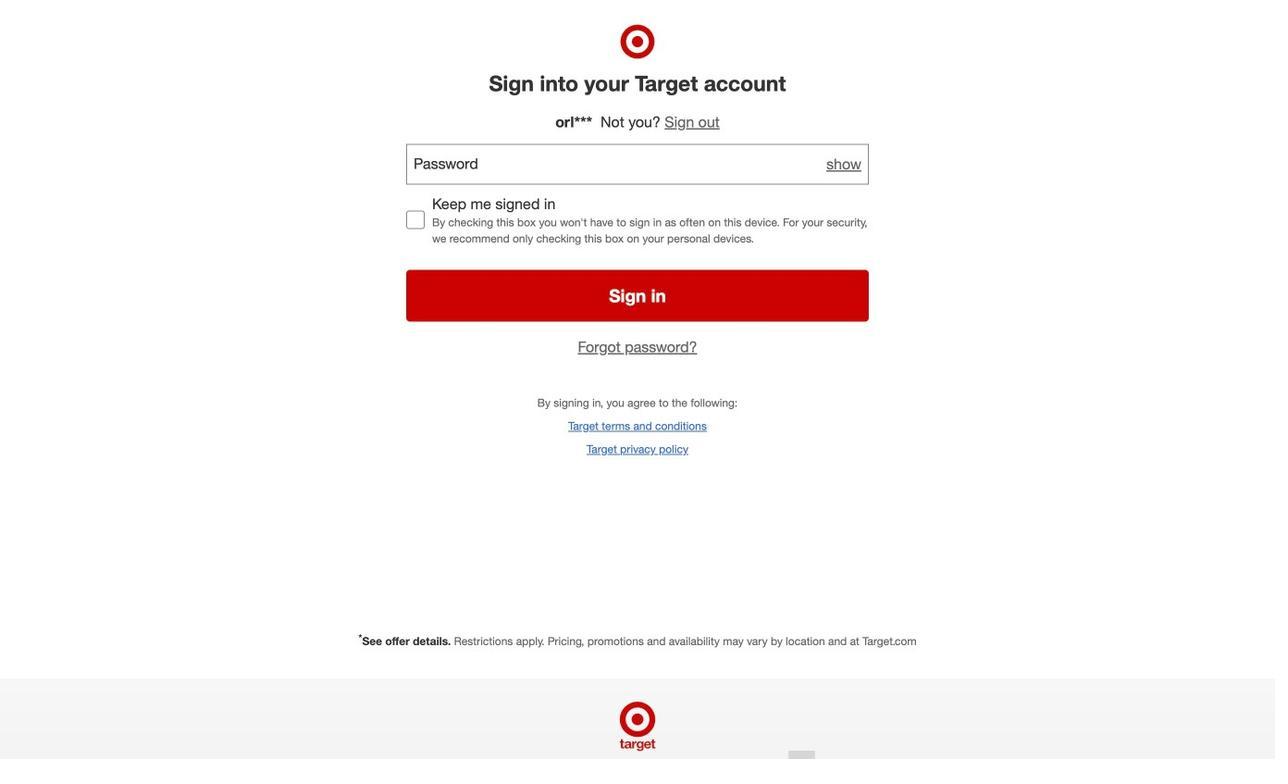 Task type: locate. For each thing, give the bounding box(es) containing it.
None password field
[[406, 144, 869, 185]]

None checkbox
[[406, 211, 425, 229]]



Task type: vqa. For each thing, say whether or not it's contained in the screenshot.
option
yes



Task type: describe. For each thing, give the bounding box(es) containing it.
target: expect more. pay less. image
[[378, 679, 898, 759]]



